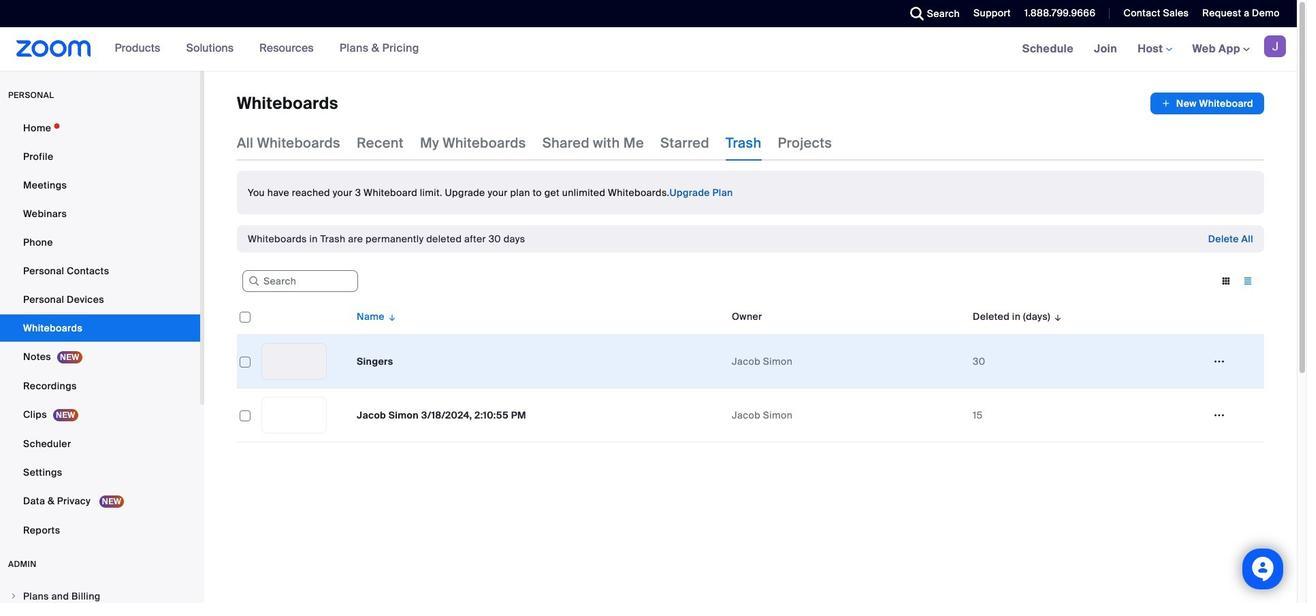 Task type: locate. For each thing, give the bounding box(es) containing it.
application
[[1150, 93, 1264, 114], [237, 299, 1274, 453]]

jacob simon 3/18/2024, 2:10:55 pm element
[[357, 409, 526, 421]]

1 vertical spatial application
[[237, 299, 1274, 453]]

arrow down image
[[1050, 308, 1063, 325]]

menu item
[[0, 583, 200, 603]]

thumbnail of singers image
[[262, 344, 326, 379]]

banner
[[0, 27, 1297, 71]]

grid mode, not selected image
[[1215, 275, 1237, 287]]

right image
[[10, 592, 18, 600]]

thumbnail of jacob simon 3/18/2024, 2:10:55 pm image
[[262, 398, 326, 433]]

singers, modified at apr 02, 2024 by jacob simon, view only, link image
[[261, 343, 327, 380]]

profile picture image
[[1264, 35, 1286, 57]]

alert
[[248, 232, 525, 246]]

0 vertical spatial application
[[1150, 93, 1264, 114]]

tabs of all whiteboard page tab list
[[237, 125, 832, 161]]



Task type: describe. For each thing, give the bounding box(es) containing it.
Search text field
[[242, 270, 358, 292]]

personal menu menu
[[0, 114, 200, 545]]

zoom logo image
[[16, 40, 91, 57]]

meetings navigation
[[1012, 27, 1297, 71]]

add image
[[1161, 97, 1171, 110]]

more options for singers image
[[1208, 355, 1230, 368]]

product information navigation
[[105, 27, 429, 71]]

more options for jacob simon 3/18/2024, 2:10:55 pm image
[[1208, 409, 1230, 421]]

singers element
[[357, 355, 393, 368]]

list mode, selected image
[[1237, 275, 1259, 287]]

arrow down image
[[385, 308, 397, 325]]



Task type: vqa. For each thing, say whether or not it's contained in the screenshot.
the Where within where can i find a zoom w-9 for my business? 'dropdown button'
no



